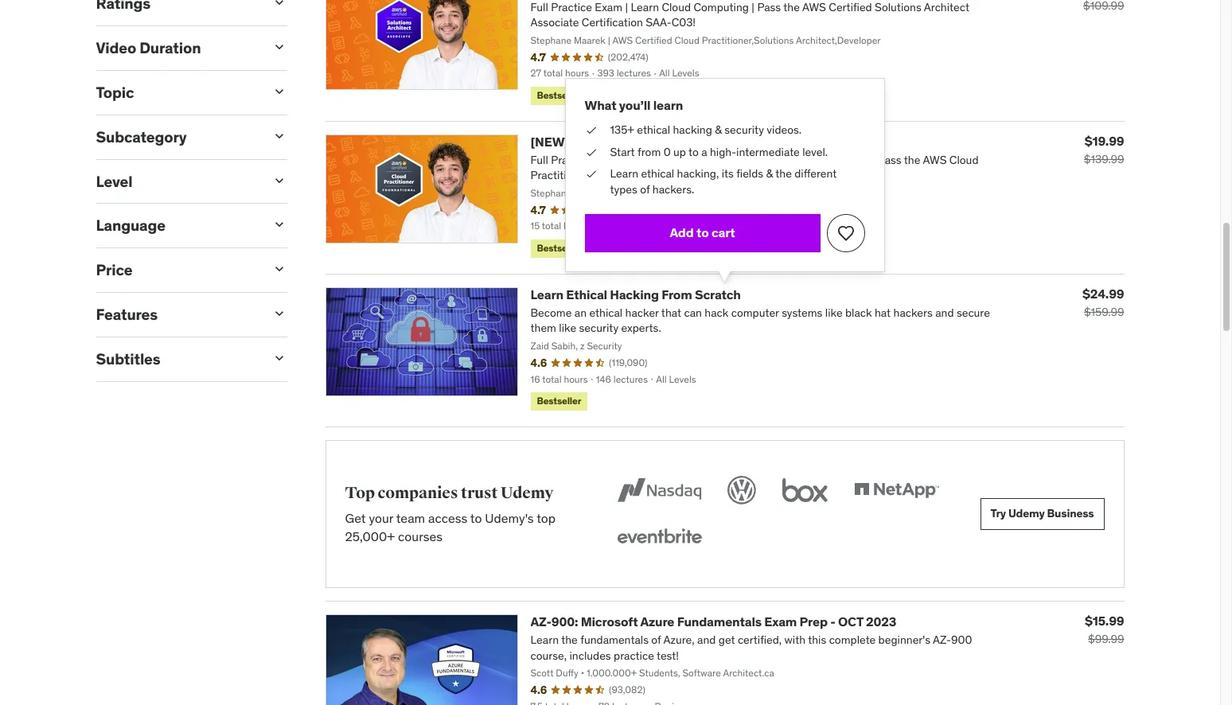 Task type: describe. For each thing, give the bounding box(es) containing it.
netapp image
[[851, 473, 942, 508]]

box image
[[778, 473, 831, 508]]

xsmall image for start
[[585, 145, 597, 160]]

what
[[585, 97, 616, 113]]

features
[[96, 305, 158, 324]]

1 small image from the top
[[271, 0, 287, 11]]

lectures
[[614, 373, 648, 385]]

trust
[[461, 483, 498, 503]]

146
[[596, 373, 611, 385]]

small image for price
[[271, 261, 287, 277]]

wishlist image
[[836, 223, 855, 243]]

certified
[[657, 133, 709, 149]]

146 lectures
[[596, 373, 648, 385]]

that
[[661, 306, 681, 320]]

price
[[96, 260, 132, 280]]

become
[[531, 306, 572, 320]]

$19.99 $139.99
[[1084, 133, 1124, 166]]

a
[[701, 145, 707, 159]]

computer
[[731, 306, 779, 320]]

top
[[537, 510, 556, 526]]

security inside learn ethical hacking from scratch become an ethical hacker that can hack computer systems like black hat hackers and secure them like security experts. zaid sabih, z security
[[579, 321, 619, 335]]

hacker
[[625, 306, 659, 320]]

start from 0 up to a high-intermediate level.
[[610, 145, 828, 159]]

az-
[[531, 614, 552, 630]]

its
[[722, 167, 734, 181]]

business
[[1047, 507, 1094, 521]]

you'll
[[619, 97, 651, 113]]

ethical inside learn ethical hacking from scratch become an ethical hacker that can hack computer systems like black hat hackers and secure them like security experts. zaid sabih, z security
[[589, 306, 623, 320]]

types
[[610, 182, 638, 197]]

25,000+
[[345, 528, 395, 544]]

ultimate
[[572, 133, 623, 149]]

get
[[345, 510, 366, 526]]

$139.99
[[1084, 152, 1124, 166]]

16 total hours
[[531, 373, 588, 385]]

cloud
[[711, 133, 746, 149]]

and
[[935, 306, 954, 320]]

fields
[[737, 167, 764, 181]]

0 horizontal spatial &
[[715, 123, 722, 137]]

z
[[580, 340, 585, 352]]

0
[[664, 145, 671, 159]]

learn for ethical
[[610, 167, 638, 181]]

fundamentals
[[677, 614, 762, 630]]

them
[[531, 321, 556, 335]]

$99.99
[[1088, 632, 1124, 646]]

ethical for hacking,
[[641, 167, 674, 181]]

courses
[[398, 528, 443, 544]]

companies
[[378, 483, 458, 503]]

small image for topic
[[271, 84, 287, 99]]

subcategory
[[96, 127, 187, 146]]

az-900: microsoft azure fundamentals exam prep - oct 2023
[[531, 614, 896, 630]]

video duration button
[[96, 38, 258, 57]]

black
[[845, 306, 872, 320]]

videos.
[[767, 123, 802, 137]]

the
[[776, 167, 792, 181]]

exam
[[764, 614, 797, 630]]

try
[[991, 507, 1006, 521]]

try udemy business
[[991, 507, 1094, 521]]

topic button
[[96, 83, 258, 102]]

c02
[[850, 133, 874, 149]]

$15.99
[[1085, 613, 1124, 629]]

cart
[[712, 225, 735, 240]]

start
[[610, 145, 635, 159]]

$19.99
[[1085, 133, 1124, 148]]

learn ethical hacking from scratch link
[[531, 286, 741, 302]]

topic
[[96, 83, 134, 102]]

$159.99
[[1084, 305, 1124, 319]]

bestseller
[[537, 395, 581, 407]]

what you'll learn
[[585, 97, 683, 113]]

learn
[[653, 97, 683, 113]]

language
[[96, 216, 165, 235]]

hackers.
[[653, 182, 694, 197]]

-
[[830, 614, 836, 630]]

(119,090)
[[609, 357, 648, 368]]

[new] ultimate aws certified cloud practitioner clf-c02 link
[[531, 133, 874, 149]]

hacking
[[673, 123, 712, 137]]

can
[[684, 306, 702, 320]]

subtitles button
[[96, 349, 258, 368]]

security
[[587, 340, 622, 352]]



Task type: vqa. For each thing, say whether or not it's contained in the screenshot.
the right I
no



Task type: locate. For each thing, give the bounding box(es) containing it.
top
[[345, 483, 375, 503]]

0 vertical spatial like
[[825, 306, 843, 320]]

up
[[673, 145, 686, 159]]

ethical up from
[[637, 123, 670, 137]]

& inside "learn ethical hacking, its fields & the different types of hackers."
[[766, 167, 773, 181]]

1 vertical spatial small image
[[271, 128, 287, 144]]

1 vertical spatial udemy
[[1009, 507, 1045, 521]]

subcategory button
[[96, 127, 258, 146]]

intermediate
[[736, 145, 800, 159]]

2 vertical spatial xsmall image
[[585, 167, 597, 182]]

oct
[[838, 614, 863, 630]]

small image for language
[[271, 217, 287, 233]]

of
[[640, 182, 650, 197]]

1 vertical spatial &
[[766, 167, 773, 181]]

hacking
[[610, 286, 659, 302]]

udemy right the 'try'
[[1009, 507, 1045, 521]]

hackers
[[894, 306, 933, 320]]

0 horizontal spatial like
[[559, 321, 576, 335]]

volkswagen image
[[724, 473, 759, 508]]

1 horizontal spatial &
[[766, 167, 773, 181]]

2 small image from the top
[[271, 128, 287, 144]]

[new]
[[531, 133, 569, 149]]

level
[[96, 172, 132, 191]]

like up sabih,
[[559, 321, 576, 335]]

1 horizontal spatial like
[[825, 306, 843, 320]]

ethical for hacking
[[637, 123, 670, 137]]

1 xsmall image from the top
[[585, 123, 597, 138]]

team
[[396, 510, 425, 526]]

learn for ethical
[[531, 286, 564, 302]]

hack
[[705, 306, 729, 320]]

ethical inside "learn ethical hacking, its fields & the different types of hackers."
[[641, 167, 674, 181]]

learn up types
[[610, 167, 638, 181]]

0 vertical spatial security
[[725, 123, 764, 137]]

small image for features
[[271, 306, 287, 322]]

2 xsmall image from the top
[[585, 145, 597, 160]]

&
[[715, 123, 722, 137], [766, 167, 773, 181]]

microsoft
[[581, 614, 638, 630]]

hat
[[875, 306, 891, 320]]

add to cart button
[[585, 214, 820, 252]]

1 vertical spatial learn
[[531, 286, 564, 302]]

duration
[[139, 38, 201, 57]]

small image
[[271, 0, 287, 11], [271, 128, 287, 144]]

clf-
[[822, 133, 850, 149]]

0 horizontal spatial udemy
[[501, 483, 554, 503]]

learn inside "learn ethical hacking, its fields & the different types of hackers."
[[610, 167, 638, 181]]

& left the
[[766, 167, 773, 181]]

900:
[[552, 614, 578, 630]]

0 vertical spatial udemy
[[501, 483, 554, 503]]

security up high-
[[725, 123, 764, 137]]

small image
[[271, 39, 287, 55], [271, 84, 287, 99], [271, 172, 287, 188], [271, 217, 287, 233], [271, 261, 287, 277], [271, 306, 287, 322], [271, 350, 287, 366]]

135+
[[610, 123, 634, 137]]

[new] ultimate aws certified cloud practitioner clf-c02
[[531, 133, 874, 149]]

xsmall image for learn
[[585, 167, 597, 182]]

$24.99 $159.99
[[1083, 286, 1124, 319]]

4 small image from the top
[[271, 217, 287, 233]]

ethical
[[637, 123, 670, 137], [641, 167, 674, 181], [589, 306, 623, 320]]

5 small image from the top
[[271, 261, 287, 277]]

& up start from 0 up to a high-intermediate level. at the top of the page
[[715, 123, 722, 137]]

1 horizontal spatial learn
[[610, 167, 638, 181]]

small image for subtitles
[[271, 350, 287, 366]]

0 vertical spatial &
[[715, 123, 722, 137]]

top companies trust udemy get your team access to udemy's top 25,000+ courses
[[345, 483, 556, 544]]

scratch
[[695, 286, 741, 302]]

subtitles
[[96, 349, 160, 368]]

small image for level
[[271, 172, 287, 188]]

access
[[428, 510, 468, 526]]

3 small image from the top
[[271, 172, 287, 188]]

azure
[[640, 614, 674, 630]]

2 small image from the top
[[271, 84, 287, 99]]

learn inside learn ethical hacking from scratch become an ethical hacker that can hack computer systems like black hat hackers and secure them like security experts. zaid sabih, z security
[[531, 286, 564, 302]]

to inside the top companies trust udemy get your team access to udemy's top 25,000+ courses
[[470, 510, 482, 526]]

2 vertical spatial ethical
[[589, 306, 623, 320]]

your
[[369, 510, 393, 526]]

0 vertical spatial to
[[689, 145, 699, 159]]

2 vertical spatial to
[[470, 510, 482, 526]]

nasdaq image
[[613, 473, 705, 508]]

ethical right the an
[[589, 306, 623, 320]]

1 horizontal spatial security
[[725, 123, 764, 137]]

features button
[[96, 305, 258, 324]]

to left a
[[689, 145, 699, 159]]

learn
[[610, 167, 638, 181], [531, 286, 564, 302]]

xsmall image for 135+
[[585, 123, 597, 138]]

level.
[[803, 145, 828, 159]]

aws
[[625, 133, 654, 149]]

2023
[[866, 614, 896, 630]]

secure
[[957, 306, 990, 320]]

practitioner
[[749, 133, 819, 149]]

udemy inside the top companies trust udemy get your team access to udemy's top 25,000+ courses
[[501, 483, 554, 503]]

0 vertical spatial ethical
[[637, 123, 670, 137]]

1 vertical spatial to
[[697, 225, 709, 240]]

total
[[542, 373, 562, 385]]

to inside "button"
[[697, 225, 709, 240]]

an
[[575, 306, 587, 320]]

level button
[[96, 172, 258, 191]]

az-900: microsoft azure fundamentals exam prep - oct 2023 link
[[531, 614, 896, 630]]

udemy's
[[485, 510, 534, 526]]

small image for video duration
[[271, 39, 287, 55]]

1 vertical spatial ethical
[[641, 167, 674, 181]]

systems
[[782, 306, 823, 320]]

1 vertical spatial security
[[579, 321, 619, 335]]

like left black
[[825, 306, 843, 320]]

1 vertical spatial xsmall image
[[585, 145, 597, 160]]

xsmall image down "ultimate"
[[585, 167, 597, 182]]

135+ ethical hacking & security videos.
[[610, 123, 802, 137]]

119090 reviews element
[[609, 357, 648, 370]]

learn ethical hacking, its fields & the different types of hackers.
[[610, 167, 837, 197]]

different
[[795, 167, 837, 181]]

learn ethical hacking from scratch become an ethical hacker that can hack computer systems like black hat hackers and secure them like security experts. zaid sabih, z security
[[531, 286, 990, 352]]

try udemy business link
[[980, 498, 1105, 530]]

eventbrite image
[[613, 520, 705, 555]]

0 horizontal spatial security
[[579, 321, 619, 335]]

to left "cart"
[[697, 225, 709, 240]]

16
[[531, 373, 540, 385]]

0 horizontal spatial learn
[[531, 286, 564, 302]]

4.6
[[531, 356, 547, 370]]

6 small image from the top
[[271, 306, 287, 322]]

1 horizontal spatial udemy
[[1009, 507, 1045, 521]]

learn up become
[[531, 286, 564, 302]]

hours
[[564, 373, 588, 385]]

1 vertical spatial like
[[559, 321, 576, 335]]

0 vertical spatial small image
[[271, 0, 287, 11]]

udemy inside try udemy business link
[[1009, 507, 1045, 521]]

xsmall image left start
[[585, 145, 597, 160]]

to
[[689, 145, 699, 159], [697, 225, 709, 240], [470, 510, 482, 526]]

xsmall image down what
[[585, 123, 597, 138]]

all
[[656, 373, 667, 385]]

from
[[638, 145, 661, 159]]

sabih,
[[551, 340, 578, 352]]

1 small image from the top
[[271, 39, 287, 55]]

0 vertical spatial xsmall image
[[585, 123, 597, 138]]

$15.99 $99.99
[[1085, 613, 1124, 646]]

xsmall image
[[585, 123, 597, 138], [585, 145, 597, 160], [585, 167, 597, 182]]

zaid
[[531, 340, 549, 352]]

security
[[725, 123, 764, 137], [579, 321, 619, 335]]

7 small image from the top
[[271, 350, 287, 366]]

udemy up udemy's
[[501, 483, 554, 503]]

ethical up of
[[641, 167, 674, 181]]

3 xsmall image from the top
[[585, 167, 597, 182]]

to down trust at left
[[470, 510, 482, 526]]

video duration
[[96, 38, 201, 57]]

ethical
[[566, 286, 607, 302]]

experts.
[[621, 321, 661, 335]]

all levels
[[656, 373, 696, 385]]

security up the security
[[579, 321, 619, 335]]

0 vertical spatial learn
[[610, 167, 638, 181]]



